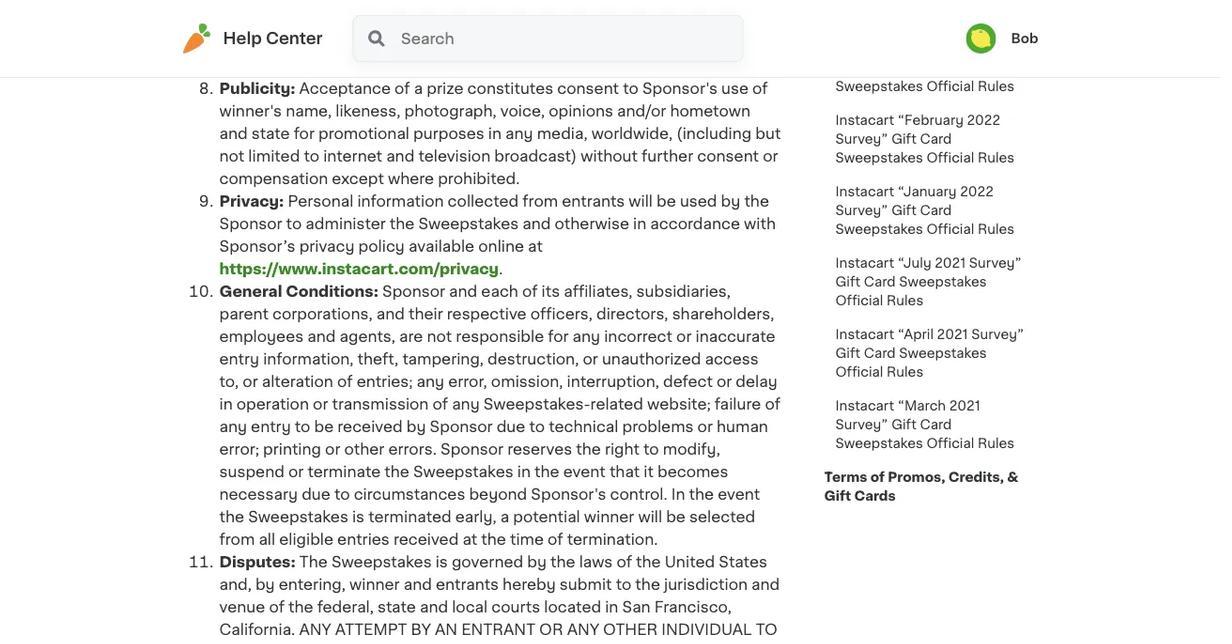 Task type: locate. For each thing, give the bounding box(es) containing it.
2 vertical spatial for
[[548, 329, 569, 344]]

1 vertical spatial event
[[718, 487, 760, 502]]

1 instacart from the top
[[836, 42, 894, 55]]

0 horizontal spatial for
[[294, 126, 315, 141]]

a inside ") from any liability for losses, damages or injuries arising in connection with their participation in the sweepstakes or the award or use of a prize.
[[490, 58, 499, 73]]

2 vertical spatial from
[[219, 532, 255, 547]]

not left limited
[[219, 148, 245, 163]]

control.
[[610, 487, 668, 502]]

or down alteration
[[313, 396, 328, 411]]

official for instacart "february 2022 survey" gift card sweepstakes official rules
[[927, 151, 975, 164]]

not up tampering,
[[427, 329, 452, 344]]

2 horizontal spatial a
[[500, 509, 509, 524]]

survey" inside instacart "march 2021 survey" gift card sweepstakes official rules
[[836, 418, 888, 431]]

0 horizontal spatial is
[[352, 509, 365, 524]]

instacart
[[836, 42, 894, 55], [836, 114, 894, 127], [836, 185, 894, 198], [836, 256, 894, 270], [836, 328, 894, 341], [836, 399, 894, 412]]

of down award
[[395, 81, 410, 96]]

any
[[543, 13, 571, 28], [506, 126, 533, 141], [573, 329, 600, 344], [417, 374, 444, 389], [452, 396, 480, 411], [219, 419, 247, 434]]

for inside sponsor and each of its affiliates, subsidiaries, parent corporations, and their respective officers, directors, shareholders, employees and agents, are not responsible for any incorrect or inaccurate entry information, theft, tampering, destruction, or unauthorized access to, or alteration of entries; any error, omission, interruption, defect or delay in operation or transmission of any sweepstakes-related website; failure of any entry to be received by sponsor due to technical problems or human error; printing or other errors. sponsor reserves the right to modify, suspend or terminate the sweepstakes in the event that it becomes necessary due to circumstances beyond sponsor's control. in the event the sweepstakes is terminated early, a potential winner will be selected from all eligible entries received at the time of termination.
[[548, 329, 569, 344]]

1 horizontal spatial for
[[548, 329, 569, 344]]

2 instacart from the top
[[836, 114, 894, 127]]

for down name,
[[294, 126, 315, 141]]

sweepstakes inside the instacart "january 2022 survey" gift card sweepstakes official rules
[[836, 223, 923, 236]]

0 vertical spatial state
[[252, 126, 290, 141]]

0 horizontal spatial not
[[219, 148, 245, 163]]

1 vertical spatial "march
[[898, 399, 946, 412]]

entrants
[[562, 194, 625, 209], [436, 577, 499, 592]]

instacart inside instacart "march 2022 survey" gift card sweepstakes official rules
[[836, 42, 894, 55]]

or left injuries
[[293, 36, 308, 51]]

united
[[665, 554, 715, 569]]

received
[[338, 419, 403, 434], [394, 532, 459, 547]]

1 vertical spatial sponsor's
[[531, 487, 606, 502]]

in down to,
[[219, 396, 233, 411]]

problems
[[622, 419, 694, 434]]

instacart for instacart "february 2022 survey" gift card sweepstakes official rules
[[836, 114, 894, 127]]

tampering,
[[402, 351, 484, 366]]

time
[[510, 532, 544, 547]]

information
[[357, 194, 444, 209]]

0 horizontal spatial at
[[463, 532, 477, 547]]

rules inside instacart "march 2022 survey" gift card sweepstakes official rules
[[978, 80, 1015, 93]]

sponsor's inside acceptance of a prize constitutes consent to sponsor's use of winner's name, likeness, photograph, voice, opinions and/or hometown and state for promotional purposes in any media, worldwide, (including but not limited to internet and television broadcast) without further consent or compensation except where prohibited.
[[642, 81, 718, 96]]

sponsor's up potential
[[531, 487, 606, 502]]

state inside the sweepstakes is governed by the laws of the united states and, by entering, winner and entrants hereby submit to the jurisdiction and venue of the federal, state and local courts located in san francisco, california. any attempt by an entrant or any other individual
[[378, 599, 416, 614]]

card inside instacart "july 2021 survey" gift card sweepstakes official rules
[[864, 275, 896, 288]]

2 vertical spatial a
[[500, 509, 509, 524]]

error;
[[219, 442, 259, 457]]

6 instacart from the top
[[836, 399, 894, 412]]

1 vertical spatial a
[[414, 81, 423, 96]]

with right accordance
[[744, 216, 776, 231]]

instacart inside instacart "march 2021 survey" gift card sweepstakes official rules
[[836, 399, 894, 412]]

responsible
[[456, 329, 544, 344]]

0 vertical spatial "march
[[898, 42, 946, 55]]

0 horizontal spatial due
[[302, 487, 331, 502]]

card for instacart "april 2021 survey" gift card sweepstakes official rules
[[864, 347, 896, 360]]

center
[[266, 31, 323, 47]]

survey" for instacart "july 2021 survey" gift card sweepstakes official rules
[[969, 256, 1022, 270]]

0 vertical spatial entrants
[[562, 194, 625, 209]]

sweepstakes down entries
[[332, 554, 432, 569]]

user avatar image
[[966, 23, 996, 54]]

entrants inside the sweepstakes is governed by the laws of the united states and, by entering, winner and entrants hereby submit to the jurisdiction and venue of the federal, state and local courts located in san francisco, california. any attempt by an entrant or any other individual
[[436, 577, 499, 592]]

event left that
[[563, 464, 606, 479]]

1 vertical spatial from
[[523, 194, 558, 209]]

instacart "february 2022 survey" gift card sweepstakes official rules
[[836, 114, 1015, 164]]

official inside instacart "july 2021 survey" gift card sweepstakes official rules
[[836, 294, 883, 307]]

0 vertical spatial from
[[504, 13, 539, 28]]

gift inside instacart "april 2021 survey" gift card sweepstakes official rules
[[836, 347, 861, 360]]

a down beyond
[[500, 509, 509, 524]]

card up instacart "march 2021 survey" gift card sweepstakes official rules
[[864, 347, 896, 360]]

2 horizontal spatial for
[[632, 13, 653, 28]]

0 horizontal spatial any
[[299, 622, 331, 635]]

promos,
[[888, 471, 946, 484]]

will inside 'personal information collected from entrants will be used by the sponsor to administer the sweepstakes and otherwise in accordance with sponsor's privacy policy available online at https://www.instacart.com/privacy .'
[[629, 194, 653, 209]]

entry down operation
[[251, 419, 291, 434]]

winner inside sponsor and each of its affiliates, subsidiaries, parent corporations, and their respective officers, directors, shareholders, employees and agents, are not responsible for any incorrect or inaccurate entry information, theft, tampering, destruction, or unauthorized access to, or alteration of entries; any error, omission, interruption, defect or delay in operation or transmission of any sweepstakes-related website; failure of any entry to be received by sponsor due to technical problems or human error; printing or other errors. sponsor reserves the right to modify, suspend or terminate the sweepstakes in the event that it becomes necessary due to circumstances beyond sponsor's control. in the event the sweepstakes is terminated early, a potential winner will be selected from all eligible entries received at the time of termination.
[[584, 509, 634, 524]]

injuries
[[312, 36, 366, 51]]

the down technical
[[576, 442, 601, 457]]

right
[[605, 442, 640, 457]]

entries
[[337, 532, 390, 547]]

card up "february
[[920, 61, 952, 74]]

0 vertical spatial their
[[567, 36, 601, 51]]

rules for instacart "april 2021 survey" gift card sweepstakes official rules
[[887, 365, 924, 379]]

gift for instacart "april 2021 survey" gift card sweepstakes official rules
[[836, 347, 861, 360]]

gift inside terms of promos, credits, & gift cards
[[824, 489, 851, 503]]

a
[[490, 58, 499, 73], [414, 81, 423, 96], [500, 509, 509, 524]]

card inside instacart "march 2022 survey" gift card sweepstakes official rules
[[920, 61, 952, 74]]

printing
[[263, 442, 321, 457]]

2 "march from the top
[[898, 399, 946, 412]]

rules down bob link
[[978, 80, 1015, 93]]

are
[[399, 329, 423, 344]]

or up modify,
[[698, 419, 713, 434]]

0 vertical spatial sponsor's
[[642, 81, 718, 96]]

directors,
[[597, 306, 668, 321]]

state up by
[[378, 599, 416, 614]]

card inside instacart "april 2021 survey" gift card sweepstakes official rules
[[864, 347, 896, 360]]

instacart inside instacart "july 2021 survey" gift card sweepstakes official rules
[[836, 256, 894, 270]]

received down terminated at bottom
[[394, 532, 459, 547]]

entry up to,
[[219, 351, 259, 366]]

inaccurate
[[696, 329, 775, 344]]

winner inside the sweepstakes is governed by the laws of the united states and, by entering, winner and entrants hereby submit to the jurisdiction and venue of the federal, state and local courts located in san francisco, california. any attempt by an entrant or any other individual
[[350, 577, 400, 592]]

instacart "april 2021 survey" gift card sweepstakes official rules link
[[824, 318, 1039, 389]]

due down sweepstakes-
[[497, 419, 526, 434]]

"march inside instacart "march 2022 survey" gift card sweepstakes official rules
[[898, 42, 946, 55]]

omission,
[[491, 374, 563, 389]]

1 horizontal spatial sponsor's
[[642, 81, 718, 96]]

will down the further
[[629, 194, 653, 209]]

of down "termination."
[[617, 554, 632, 569]]

card for instacart "march 2022 survey" gift card sweepstakes official rules
[[920, 61, 952, 74]]

rules inside the instacart "january 2022 survey" gift card sweepstakes official rules
[[978, 223, 1015, 236]]

0 vertical spatial event
[[563, 464, 606, 479]]

internet
[[323, 148, 382, 163]]

an
[[435, 622, 458, 635]]

privacy:
[[219, 194, 284, 209]]

1 vertical spatial is
[[436, 554, 448, 569]]

0 vertical spatial received
[[338, 419, 403, 434]]

1 horizontal spatial with
[[744, 216, 776, 231]]

error,
[[448, 374, 487, 389]]

instacart for instacart "july 2021 survey" gift card sweepstakes official rules
[[836, 256, 894, 270]]

2022 inside instacart "february 2022 survey" gift card sweepstakes official rules
[[967, 114, 1001, 127]]

a down connection on the left top of page
[[490, 58, 499, 73]]

card inside instacart "february 2022 survey" gift card sweepstakes official rules
[[920, 132, 952, 146]]

california.
[[219, 622, 295, 635]]

0 vertical spatial for
[[632, 13, 653, 28]]

"march left user avatar
[[898, 42, 946, 55]]

card inside the instacart "january 2022 survey" gift card sweepstakes official rules
[[920, 204, 952, 217]]

rules
[[978, 80, 1015, 93], [978, 151, 1015, 164], [978, 223, 1015, 236], [887, 294, 924, 307], [887, 365, 924, 379], [978, 437, 1015, 450]]

attempt
[[335, 622, 407, 635]]

1 horizontal spatial due
[[497, 419, 526, 434]]

general conditions:
[[219, 284, 379, 299]]

officers,
[[531, 306, 593, 321]]

official inside instacart "february 2022 survey" gift card sweepstakes official rules
[[927, 151, 975, 164]]

for
[[632, 13, 653, 28], [294, 126, 315, 141], [548, 329, 569, 344]]

other
[[603, 622, 658, 635]]

rules inside instacart "february 2022 survey" gift card sweepstakes official rules
[[978, 151, 1015, 164]]

use up hometown
[[721, 81, 749, 96]]

for down officers, at the left
[[548, 329, 569, 344]]

1 horizontal spatial not
[[427, 329, 452, 344]]

0 horizontal spatial sponsor's
[[531, 487, 606, 502]]

sweepstakes inside instacart "april 2021 survey" gift card sweepstakes official rules
[[899, 347, 987, 360]]

and up online
[[523, 216, 551, 231]]

2021 inside instacart "march 2021 survey" gift card sweepstakes official rules
[[949, 399, 980, 412]]

official inside instacart "march 2022 survey" gift card sweepstakes official rules
[[927, 80, 975, 93]]

the up san
[[635, 577, 660, 592]]

1 horizontal spatial use
[[721, 81, 749, 96]]

entrants up otherwise
[[562, 194, 625, 209]]

instacart "january 2022 survey" gift card sweepstakes official rules
[[836, 185, 1015, 236]]

parent
[[219, 306, 269, 321]]

0 vertical spatial at
[[528, 239, 543, 254]]

submit
[[560, 577, 612, 592]]

card
[[920, 61, 952, 74], [920, 132, 952, 146], [920, 204, 952, 217], [864, 275, 896, 288], [864, 347, 896, 360], [920, 418, 952, 431]]

at inside 'personal information collected from entrants will be used by the sponsor to administer the sweepstakes and otherwise in accordance with sponsor's privacy policy available online at https://www.instacart.com/privacy .'
[[528, 239, 543, 254]]

liability
[[575, 13, 629, 28]]

terminated
[[368, 509, 452, 524]]

0 horizontal spatial event
[[563, 464, 606, 479]]

survey" for instacart "april 2021 survey" gift card sweepstakes official rules
[[972, 328, 1024, 341]]

use inside ") from any liability for losses, damages or injuries arising in connection with their participation in the sweepstakes or the award or use of a prize.
[[440, 58, 467, 73]]

their down liability
[[567, 36, 601, 51]]

to up san
[[616, 577, 632, 592]]

sponsor's
[[642, 81, 718, 96], [531, 487, 606, 502]]

1 horizontal spatial at
[[528, 239, 543, 254]]

rules for instacart "january 2022 survey" gift card sweepstakes official rules
[[978, 223, 1015, 236]]

gift inside instacart "march 2021 survey" gift card sweepstakes official rules
[[892, 418, 917, 431]]

rules inside instacart "july 2021 survey" gift card sweepstakes official rules
[[887, 294, 924, 307]]

be inside 'personal information collected from entrants will be used by the sponsor to administer the sweepstakes and otherwise in accordance with sponsor's privacy policy available online at https://www.instacart.com/privacy .'
[[657, 194, 676, 209]]

survey" inside instacart "february 2022 survey" gift card sweepstakes official rules
[[836, 132, 888, 146]]

gift inside instacart "march 2022 survey" gift card sweepstakes official rules
[[892, 61, 917, 74]]

be down in
[[666, 509, 686, 524]]

the down reserves
[[535, 464, 560, 479]]

the right in
[[689, 487, 714, 502]]

destruction,
[[488, 351, 579, 366]]

card for instacart "march 2021 survey" gift card sweepstakes official rules
[[920, 418, 952, 431]]

of left "its"
[[522, 284, 538, 299]]

rules inside instacart "april 2021 survey" gift card sweepstakes official rules
[[887, 365, 924, 379]]

received up other
[[338, 419, 403, 434]]

2022 right "january
[[960, 185, 994, 198]]

instacart inside instacart "february 2022 survey" gift card sweepstakes official rules
[[836, 114, 894, 127]]

0 vertical spatial winner
[[584, 509, 634, 524]]

survey" inside the instacart "january 2022 survey" gift card sweepstakes official rules
[[836, 204, 888, 217]]

losses,
[[657, 13, 709, 28]]

gift for instacart "january 2022 survey" gift card sweepstakes official rules
[[892, 204, 917, 217]]

official inside instacart "march 2021 survey" gift card sweepstakes official rules
[[927, 437, 975, 450]]

in right otherwise
[[633, 216, 647, 231]]

instacart "march 2021 survey" gift card sweepstakes official rules link
[[824, 389, 1039, 460]]

rules up &
[[978, 437, 1015, 450]]

1 horizontal spatial any
[[567, 622, 599, 635]]

to up the and/or
[[623, 81, 639, 96]]

1 vertical spatial entry
[[251, 419, 291, 434]]

1 horizontal spatial is
[[436, 554, 448, 569]]

1 vertical spatial 2021
[[937, 328, 968, 341]]

state inside acceptance of a prize constitutes consent to sponsor's use of winner's name, likeness, photograph, voice, opinions and/or hometown and state for promotional purposes in any media, worldwide, (including but not limited to internet and television broadcast) without further consent or compensation except where prohibited.
[[252, 126, 290, 141]]

0 horizontal spatial winner
[[350, 577, 400, 592]]

0 vertical spatial a
[[490, 58, 499, 73]]

sweepstakes
[[219, 58, 320, 73], [836, 80, 923, 93], [836, 151, 923, 164], [419, 216, 519, 231], [836, 223, 923, 236], [899, 275, 987, 288], [899, 347, 987, 360], [836, 437, 923, 450], [413, 464, 514, 479], [248, 509, 348, 524], [332, 554, 432, 569]]

be up printing
[[314, 419, 334, 434]]

sweepstakes down 'collected'
[[419, 216, 519, 231]]

official up "february
[[927, 80, 975, 93]]

2021 right "july
[[935, 256, 966, 270]]

gift inside instacart "february 2022 survey" gift card sweepstakes official rules
[[892, 132, 917, 146]]

0 vertical spatial with
[[531, 36, 563, 51]]

sponsor's inside sponsor and each of its affiliates, subsidiaries, parent corporations, and their respective officers, directors, shareholders, employees and agents, are not responsible for any incorrect or inaccurate entry information, theft, tampering, destruction, or unauthorized access to, or alteration of entries; any error, omission, interruption, defect or delay in operation or transmission of any sweepstakes-related website; failure of any entry to be received by sponsor due to technical problems or human error; printing or other errors. sponsor reserves the right to modify, suspend or terminate the sweepstakes in the event that it becomes necessary due to circumstances beyond sponsor's control. in the event the sweepstakes is terminated early, a potential winner will be selected from all eligible entries received at the time of termination.
[[531, 487, 606, 502]]

1 vertical spatial not
[[427, 329, 452, 344]]

any down voice,
[[506, 126, 533, 141]]

sweepstakes down "july
[[899, 275, 987, 288]]

0 vertical spatial will
[[629, 194, 653, 209]]

(including
[[677, 126, 752, 141]]

their up are
[[409, 306, 443, 321]]

1 vertical spatial their
[[409, 306, 443, 321]]

survey" inside instacart "july 2021 survey" gift card sweepstakes official rules
[[969, 256, 1022, 270]]

is inside the sweepstakes is governed by the laws of the united states and, by entering, winner and entrants hereby submit to the jurisdiction and venue of the federal, state and local courts located in san francisco, california. any attempt by an entrant or any other individual
[[436, 554, 448, 569]]

by right used
[[721, 194, 741, 209]]

unauthorized
[[602, 351, 701, 366]]

official inside the instacart "january 2022 survey" gift card sweepstakes official rules
[[927, 223, 975, 236]]

for up participation
[[632, 13, 653, 28]]

rules for instacart "february 2022 survey" gift card sweepstakes official rules
[[978, 151, 1015, 164]]

official
[[927, 80, 975, 93], [927, 151, 975, 164], [927, 223, 975, 236], [836, 294, 883, 307], [836, 365, 883, 379], [927, 437, 975, 450]]

due down terminate
[[302, 487, 331, 502]]

"march inside instacart "march 2021 survey" gift card sweepstakes official rules
[[898, 399, 946, 412]]

0 vertical spatial not
[[219, 148, 245, 163]]

0 horizontal spatial a
[[414, 81, 423, 96]]

card down the instacart "january 2022 survey" gift card sweepstakes official rules
[[864, 275, 896, 288]]

entrants inside 'personal information collected from entrants will be used by the sponsor to administer the sweepstakes and otherwise in accordance with sponsor's privacy policy available online at https://www.instacart.com/privacy .'
[[562, 194, 625, 209]]

1 horizontal spatial a
[[490, 58, 499, 73]]

of up cards
[[871, 471, 885, 484]]

employees
[[219, 329, 304, 344]]

any
[[299, 622, 331, 635], [567, 622, 599, 635]]

2022 for "january
[[960, 185, 994, 198]]

television
[[418, 148, 491, 163]]

to up printing
[[295, 419, 310, 434]]

0 horizontal spatial consent
[[557, 81, 619, 96]]

any left liability
[[543, 13, 571, 28]]

or inside acceptance of a prize constitutes consent to sponsor's use of winner's name, likeness, photograph, voice, opinions and/or hometown and state for promotional purposes in any media, worldwide, (including but not limited to internet and television broadcast) without further consent or compensation except where prohibited.
[[763, 148, 778, 163]]

2022 for "february
[[967, 114, 1001, 127]]

gift inside instacart "july 2021 survey" gift card sweepstakes official rules
[[836, 275, 861, 288]]

and,
[[219, 577, 252, 592]]

will
[[629, 194, 653, 209], [638, 509, 662, 524]]

be left used
[[657, 194, 676, 209]]

card up promos,
[[920, 418, 952, 431]]

from right the ")
[[504, 13, 539, 28]]

2022 inside the instacart "january 2022 survey" gift card sweepstakes official rules
[[960, 185, 994, 198]]

0 horizontal spatial use
[[440, 58, 467, 73]]

survey" inside instacart "march 2022 survey" gift card sweepstakes official rules
[[836, 61, 888, 74]]

local
[[452, 599, 488, 614]]

modify,
[[663, 442, 720, 457]]

0 vertical spatial 2022
[[949, 42, 983, 55]]

and down states
[[752, 577, 780, 592]]

2 vertical spatial 2022
[[960, 185, 994, 198]]

each
[[481, 284, 518, 299]]

1 vertical spatial with
[[744, 216, 776, 231]]

winner up federal,
[[350, 577, 400, 592]]

entrants up local
[[436, 577, 499, 592]]

gift inside the instacart "january 2022 survey" gift card sweepstakes official rules
[[892, 204, 917, 217]]

1 horizontal spatial their
[[567, 36, 601, 51]]

1 vertical spatial entrants
[[436, 577, 499, 592]]

respective
[[447, 306, 527, 321]]

2021
[[935, 256, 966, 270], [937, 328, 968, 341], [949, 399, 980, 412]]

rules inside instacart "march 2021 survey" gift card sweepstakes official rules
[[978, 437, 1015, 450]]

or up terminate
[[325, 442, 340, 457]]

necessary
[[219, 487, 298, 502]]

entering,
[[279, 577, 346, 592]]

0 vertical spatial 2021
[[935, 256, 966, 270]]

card for instacart "february 2022 survey" gift card sweepstakes official rules
[[920, 132, 952, 146]]

5 instacart from the top
[[836, 328, 894, 341]]

sponsor's
[[219, 239, 296, 254]]

0 vertical spatial is
[[352, 509, 365, 524]]

of inside terms of promos, credits, & gift cards
[[871, 471, 885, 484]]

instacart image
[[182, 23, 212, 54]]

2 vertical spatial 2021
[[949, 399, 980, 412]]

or up unauthorized
[[676, 329, 692, 344]]

accordance
[[650, 216, 740, 231]]

0 horizontal spatial their
[[409, 306, 443, 321]]

sweepstakes inside instacart "february 2022 survey" gift card sweepstakes official rules
[[836, 151, 923, 164]]

the up "submit"
[[551, 554, 576, 569]]

.
[[499, 261, 503, 276]]

0 horizontal spatial with
[[531, 36, 563, 51]]

2021 for "july
[[935, 256, 966, 270]]

3 instacart from the top
[[836, 185, 894, 198]]

sweepstakes down "april
[[899, 347, 987, 360]]

0 vertical spatial use
[[440, 58, 467, 73]]

winner
[[584, 509, 634, 524], [350, 577, 400, 592]]

1 vertical spatial 2022
[[967, 114, 1001, 127]]

instacart inside the instacart "january 2022 survey" gift card sweepstakes official rules
[[836, 185, 894, 198]]

1 vertical spatial use
[[721, 81, 749, 96]]

2022 inside instacart "march 2022 survey" gift card sweepstakes official rules
[[949, 42, 983, 55]]

official inside instacart "april 2021 survey" gift card sweepstakes official rules
[[836, 365, 883, 379]]

the
[[300, 554, 328, 569]]

from down broadcast)
[[523, 194, 558, 209]]

help
[[223, 31, 262, 47]]

sweepstakes inside instacart "march 2021 survey" gift card sweepstakes official rules
[[836, 437, 923, 450]]

terms
[[824, 471, 867, 484]]

for inside acceptance of a prize constitutes consent to sponsor's use of winner's name, likeness, photograph, voice, opinions and/or hometown and state for promotional purposes in any media, worldwide, (including but not limited to internet and television broadcast) without further consent or compensation except where prohibited.
[[294, 126, 315, 141]]

1 horizontal spatial consent
[[697, 148, 759, 163]]

1 vertical spatial state
[[378, 599, 416, 614]]

1 horizontal spatial entrants
[[562, 194, 625, 209]]

broadcast)
[[494, 148, 577, 163]]

shareholders,
[[672, 306, 775, 321]]

0 horizontal spatial state
[[252, 126, 290, 141]]

by inside sponsor and each of its affiliates, subsidiaries, parent corporations, and their respective officers, directors, shareholders, employees and agents, are not responsible for any incorrect or inaccurate entry information, theft, tampering, destruction, or unauthorized access to, or alteration of entries; any error, omission, interruption, defect or delay in operation or transmission of any sweepstakes-related website; failure of any entry to be received by sponsor due to technical problems or human error; printing or other errors. sponsor reserves the right to modify, suspend or terminate the sweepstakes in the event that it becomes necessary due to circumstances beyond sponsor's control. in the event the sweepstakes is terminated early, a potential winner will be selected from all eligible entries received at the time of termination.
[[407, 419, 426, 434]]

1 vertical spatial winner
[[350, 577, 400, 592]]

1 vertical spatial will
[[638, 509, 662, 524]]

is left governed
[[436, 554, 448, 569]]

official down "january
[[927, 223, 975, 236]]

not inside sponsor and each of its affiliates, subsidiaries, parent corporations, and their respective officers, directors, shareholders, employees and agents, are not responsible for any incorrect or inaccurate entry information, theft, tampering, destruction, or unauthorized access to, or alteration of entries; any error, omission, interruption, defect or delay in operation or transmission of any sweepstakes-related website; failure of any entry to be received by sponsor due to technical problems or human error; printing or other errors. sponsor reserves the right to modify, suspend or terminate the sweepstakes in the event that it becomes necessary due to circumstances beyond sponsor's control. in the event the sweepstakes is terminated early, a potential winner will be selected from all eligible entries received at the time of termination.
[[427, 329, 452, 344]]

sweepstakes inside ") from any liability for losses, damages or injuries arising in connection with their participation in the sweepstakes or the award or use of a prize.
[[219, 58, 320, 73]]

that
[[610, 464, 640, 479]]

1 vertical spatial at
[[463, 532, 477, 547]]

disputes:
[[219, 554, 296, 569]]

card inside instacart "march 2021 survey" gift card sweepstakes official rules
[[920, 418, 952, 431]]

limited
[[248, 148, 300, 163]]

1 vertical spatial due
[[302, 487, 331, 502]]

rules for instacart "july 2021 survey" gift card sweepstakes official rules
[[887, 294, 924, 307]]

of inside ") from any liability for losses, damages or injuries arising in connection with their participation in the sweepstakes or the award or use of a prize.
[[471, 58, 486, 73]]

official up instacart "march 2021 survey" gift card sweepstakes official rules
[[836, 365, 883, 379]]

instacart for instacart "april 2021 survey" gift card sweepstakes official rules
[[836, 328, 894, 341]]

use up prize in the top of the page
[[440, 58, 467, 73]]

1 horizontal spatial state
[[378, 599, 416, 614]]

winner up "termination."
[[584, 509, 634, 524]]

privacy
[[299, 239, 355, 254]]

to inside 'personal information collected from entrants will be used by the sponsor to administer the sweepstakes and otherwise in accordance with sponsor's privacy policy available online at https://www.instacart.com/privacy .'
[[286, 216, 302, 231]]

cards
[[854, 489, 896, 503]]

2021 inside instacart "april 2021 survey" gift card sweepstakes official rules
[[937, 328, 968, 341]]

corporations,
[[272, 306, 373, 321]]

sweepstakes up terms
[[836, 437, 923, 450]]

4 instacart from the top
[[836, 256, 894, 270]]

1 vertical spatial for
[[294, 126, 315, 141]]

help center
[[223, 31, 323, 47]]

instacart inside instacart "april 2021 survey" gift card sweepstakes official rules
[[836, 328, 894, 341]]

survey" inside instacart "april 2021 survey" gift card sweepstakes official rules
[[972, 328, 1024, 341]]

from left all at left bottom
[[219, 532, 255, 547]]

by up errors.
[[407, 419, 426, 434]]

1 "march from the top
[[898, 42, 946, 55]]

at down early,
[[463, 532, 477, 547]]

2021 inside instacart "july 2021 survey" gift card sweepstakes official rules
[[935, 256, 966, 270]]

0 horizontal spatial entrants
[[436, 577, 499, 592]]

terms of promos, credits, & gift cards
[[824, 471, 1019, 503]]

without
[[581, 148, 638, 163]]

where
[[388, 171, 434, 186]]

2 any from the left
[[567, 622, 599, 635]]

instacart for instacart "march 2021 survey" gift card sweepstakes official rules
[[836, 399, 894, 412]]

0 vertical spatial be
[[657, 194, 676, 209]]

from inside sponsor and each of its affiliates, subsidiaries, parent corporations, and their respective officers, directors, shareholders, employees and agents, are not responsible for any incorrect or inaccurate entry information, theft, tampering, destruction, or unauthorized access to, or alteration of entries; any error, omission, interruption, defect or delay in operation or transmission of any sweepstakes-related website; failure of any entry to be received by sponsor due to technical problems or human error; printing or other errors. sponsor reserves the right to modify, suspend or terminate the sweepstakes in the event that it becomes necessary due to circumstances beyond sponsor's control. in the event the sweepstakes is terminated early, a potential winner will be selected from all eligible entries received at the time of termination.
[[219, 532, 255, 547]]

1 horizontal spatial winner
[[584, 509, 634, 524]]

entry
[[219, 351, 259, 366], [251, 419, 291, 434]]

compensation
[[219, 171, 328, 186]]



Task type: vqa. For each thing, say whether or not it's contained in the screenshot.
'governed'
yes



Task type: describe. For each thing, give the bounding box(es) containing it.
human
[[717, 419, 768, 434]]

name,
[[286, 103, 332, 118]]

or up prize in the top of the page
[[421, 58, 436, 73]]

failure
[[715, 396, 761, 411]]

to inside the sweepstakes is governed by the laws of the united states and, by entering, winner and entrants hereby submit to the jurisdiction and venue of the federal, state and local courts located in san francisco, california. any attempt by an entrant or any other individual
[[616, 577, 632, 592]]

early,
[[455, 509, 497, 524]]

jurisdiction
[[664, 577, 748, 592]]

instacart "march 2022 survey" gift card sweepstakes official rules link
[[824, 32, 1039, 103]]

voice,
[[501, 103, 545, 118]]

affiliates,
[[564, 284, 633, 299]]

website;
[[647, 396, 711, 411]]

to down terminate
[[334, 487, 350, 502]]

for inside ") from any liability for losses, damages or injuries arising in connection with their participation in the sweepstakes or the award or use of a prize.
[[632, 13, 653, 28]]

the up the acceptance
[[343, 58, 368, 73]]

2022 for "march
[[949, 42, 983, 55]]

0 vertical spatial consent
[[557, 81, 619, 96]]

instacart "march 2022 survey" gift card sweepstakes official rules
[[836, 42, 1015, 93]]

in inside the sweepstakes is governed by the laws of the united states and, by entering, winner and entrants hereby submit to the jurisdiction and venue of the federal, state and local courts located in san francisco, california. any attempt by an entrant or any other individual
[[605, 599, 619, 614]]

and down the corporations, at the left of the page
[[307, 329, 336, 344]]

official for instacart "july 2021 survey" gift card sweepstakes official rules
[[836, 294, 883, 307]]

sweepstakes inside the sweepstakes is governed by the laws of the united states and, by entering, winner and entrants hereby submit to the jurisdiction and venue of the federal, state and local courts located in san francisco, california. any attempt by an entrant or any other individual
[[332, 554, 432, 569]]

sweepstakes up beyond
[[413, 464, 514, 479]]

0 vertical spatial due
[[497, 419, 526, 434]]

governed
[[452, 554, 523, 569]]

") from any liability for losses, damages or injuries arising in connection with their participation in the sweepstakes or the award or use of a prize.
[[219, 13, 747, 73]]

in down 'released parties'
[[424, 36, 438, 51]]

official for instacart "march 2021 survey" gift card sweepstakes official rules
[[927, 437, 975, 450]]

a inside acceptance of a prize constitutes consent to sponsor's use of winner's name, likeness, photograph, voice, opinions and/or hometown and state for promotional purposes in any media, worldwide, (including but not limited to internet and television broadcast) without further consent or compensation except where prohibited.
[[414, 81, 423, 96]]

survey" for instacart "march 2022 survey" gift card sweepstakes official rules
[[836, 61, 888, 74]]

and inside 'personal information collected from entrants will be used by the sponsor to administer the sweepstakes and otherwise in accordance with sponsor's privacy policy available online at https://www.instacart.com/privacy .'
[[523, 216, 551, 231]]

acceptance of a prize constitutes consent to sponsor's use of winner's name, likeness, photograph, voice, opinions and/or hometown and state for promotional purposes in any media, worldwide, (including but not limited to internet and television broadcast) without further consent or compensation except where prohibited.
[[219, 81, 781, 186]]

")
[[486, 13, 500, 28]]

rules for instacart "march 2022 survey" gift card sweepstakes official rules
[[978, 80, 1015, 93]]

official for instacart "april 2021 survey" gift card sweepstakes official rules
[[836, 365, 883, 379]]

entries;
[[357, 374, 413, 389]]

parties
[[430, 13, 486, 28]]

card for instacart "july 2021 survey" gift card sweepstakes official rules
[[864, 275, 896, 288]]

san
[[622, 599, 651, 614]]

potential
[[513, 509, 580, 524]]

prohibited.
[[438, 171, 520, 186]]

reserves
[[507, 442, 572, 457]]

personal
[[288, 194, 354, 209]]

technical
[[549, 419, 619, 434]]

alteration
[[262, 374, 333, 389]]

beyond
[[469, 487, 527, 502]]

any up error;
[[219, 419, 247, 434]]

the down necessary
[[219, 509, 244, 524]]

at inside sponsor and each of its affiliates, subsidiaries, parent corporations, and their respective officers, directors, shareholders, employees and agents, are not responsible for any incorrect or inaccurate entry information, theft, tampering, destruction, or unauthorized access to, or alteration of entries; any error, omission, interruption, defect or delay in operation or transmission of any sweepstakes-related website; failure of any entry to be received by sponsor due to technical problems or human error; printing or other errors. sponsor reserves the right to modify, suspend or terminate the sweepstakes in the event that it becomes necessary due to circumstances beyond sponsor's control. in the event the sweepstakes is terminated early, a potential winner will be selected from all eligible entries received at the time of termination.
[[463, 532, 477, 547]]

to,
[[219, 374, 239, 389]]

any down officers, at the left
[[573, 329, 600, 344]]

damages
[[219, 36, 289, 51]]

to down sweepstakes-
[[529, 419, 545, 434]]

access
[[705, 351, 759, 366]]

gift for instacart "february 2022 survey" gift card sweepstakes official rules
[[892, 132, 917, 146]]

policy
[[358, 239, 405, 254]]

courts
[[492, 599, 540, 614]]

sweepstakes up eligible
[[248, 509, 348, 524]]

the right used
[[744, 194, 769, 209]]

arising
[[370, 36, 420, 51]]

gift for instacart "march 2022 survey" gift card sweepstakes official rules
[[892, 61, 917, 74]]

survey" for instacart "february 2022 survey" gift card sweepstakes official rules
[[836, 132, 888, 146]]

sponsor up are
[[382, 284, 445, 299]]

instacart for instacart "march 2022 survey" gift card sweepstakes official rules
[[836, 42, 894, 55]]

available
[[409, 239, 475, 254]]

in inside acceptance of a prize constitutes consent to sponsor's use of winner's name, likeness, photograph, voice, opinions and/or hometown and state for promotional purposes in any media, worldwide, (including but not limited to internet and television broadcast) without further consent or compensation except where prohibited.
[[488, 126, 502, 141]]

selected
[[690, 509, 756, 524]]

and down "winner's"
[[219, 126, 248, 141]]

survey" for instacart "march 2021 survey" gift card sweepstakes official rules
[[836, 418, 888, 431]]

theft,
[[357, 351, 399, 366]]

of up "but"
[[753, 81, 768, 96]]

2 vertical spatial be
[[666, 509, 686, 524]]

use inside acceptance of a prize constitutes consent to sponsor's use of winner's name, likeness, photograph, voice, opinions and/or hometown and state for promotional purposes in any media, worldwide, (including but not limited to internet and television broadcast) without further consent or compensation except where prohibited.
[[721, 81, 749, 96]]

photograph,
[[404, 103, 497, 118]]

all
[[259, 532, 275, 547]]

card for instacart "january 2022 survey" gift card sweepstakes official rules
[[920, 204, 952, 217]]

"march for 2022
[[898, 42, 946, 55]]

instacart "january 2022 survey" gift card sweepstakes official rules link
[[824, 175, 1039, 246]]

and up an
[[420, 599, 448, 614]]

by inside 'personal information collected from entrants will be used by the sponsor to administer the sweepstakes and otherwise in accordance with sponsor's privacy policy available online at https://www.instacart.com/privacy .'
[[721, 194, 741, 209]]

sponsor up beyond
[[441, 442, 504, 457]]

sponsor and each of its affiliates, subsidiaries, parent corporations, and their respective officers, directors, shareholders, employees and agents, are not responsible for any incorrect or inaccurate entry information, theft, tampering, destruction, or unauthorized access to, or alteration of entries; any error, omission, interruption, defect or delay in operation or transmission of any sweepstakes-related website; failure of any entry to be received by sponsor due to technical problems or human error; printing or other errors. sponsor reserves the right to modify, suspend or terminate the sweepstakes in the event that it becomes necessary due to circumstances beyond sponsor's control. in the event the sweepstakes is terminated early, a potential winner will be selected from all eligible entries received at the time of termination.
[[219, 284, 781, 547]]

gift for instacart "july 2021 survey" gift card sweepstakes official rules
[[836, 275, 861, 288]]

with inside ") from any liability for losses, damages or injuries arising in connection with their participation in the sweepstakes or the award or use of a prize.
[[531, 36, 563, 51]]

errors.
[[388, 442, 437, 457]]

a inside sponsor and each of its affiliates, subsidiaries, parent corporations, and their respective officers, directors, shareholders, employees and agents, are not responsible for any incorrect or inaccurate entry information, theft, tampering, destruction, or unauthorized access to, or alteration of entries; any error, omission, interruption, defect or delay in operation or transmission of any sweepstakes-related website; failure of any entry to be received by sponsor due to technical problems or human error; printing or other errors. sponsor reserves the right to modify, suspend or terminate the sweepstakes in the event that it becomes necessary due to circumstances beyond sponsor's control. in the event the sweepstakes is terminated early, a potential winner will be selected from all eligible entries received at the time of termination.
[[500, 509, 509, 524]]

1 vertical spatial consent
[[697, 148, 759, 163]]

it
[[644, 464, 654, 479]]

any down error,
[[452, 396, 480, 411]]

their inside ") from any liability for losses, damages or injuries arising in connection with their participation in the sweepstakes or the award or use of a prize.
[[567, 36, 601, 51]]

their inside sponsor and each of its affiliates, subsidiaries, parent corporations, and their respective officers, directors, shareholders, employees and agents, are not responsible for any incorrect or inaccurate entry information, theft, tampering, destruction, or unauthorized access to, or alteration of entries; any error, omission, interruption, defect or delay in operation or transmission of any sweepstakes-related website; failure of any entry to be received by sponsor due to technical problems or human error; printing or other errors. sponsor reserves the right to modify, suspend or terminate the sweepstakes in the event that it becomes necessary due to circumstances beyond sponsor's control. in the event the sweepstakes is terminated early, a potential winner will be selected from all eligible entries received at the time of termination.
[[409, 306, 443, 321]]

by up the hereby
[[527, 554, 547, 569]]

and up where
[[386, 148, 415, 163]]

administer
[[306, 216, 386, 231]]

the up governed
[[481, 532, 506, 547]]

prize.
[[503, 58, 544, 73]]

delay
[[736, 374, 778, 389]]

official for instacart "march 2022 survey" gift card sweepstakes official rules
[[927, 80, 975, 93]]

instacart "february 2022 survey" gift card sweepstakes official rules link
[[824, 103, 1039, 175]]

the left united
[[636, 554, 661, 569]]

to up it
[[644, 442, 659, 457]]

from inside ") from any liability for losses, damages or injuries arising in connection with their participation in the sweepstakes or the award or use of a prize.
[[504, 13, 539, 28]]

1 vertical spatial received
[[394, 532, 459, 547]]

and up are
[[376, 306, 405, 321]]

winner's
[[219, 103, 282, 118]]

sweepstakes inside instacart "march 2022 survey" gift card sweepstakes official rules
[[836, 80, 923, 93]]

or down printing
[[288, 464, 304, 479]]

sponsor down error,
[[430, 419, 493, 434]]

sweepstakes inside 'personal information collected from entrants will be used by the sponsor to administer the sweepstakes and otherwise in accordance with sponsor's privacy policy available online at https://www.instacart.com/privacy .'
[[419, 216, 519, 231]]

credits,
[[949, 471, 1004, 484]]

used
[[680, 194, 717, 209]]

of down potential
[[548, 532, 563, 547]]

or up interruption,
[[583, 351, 598, 366]]

hometown
[[670, 103, 751, 118]]

or right to,
[[243, 374, 258, 389]]

instacart for instacart "january 2022 survey" gift card sweepstakes official rules
[[836, 185, 894, 198]]

suspend
[[219, 464, 285, 479]]

sweepstakes inside instacart "july 2021 survey" gift card sweepstakes official rules
[[899, 275, 987, 288]]

sponsor inside 'personal information collected from entrants will be used by the sponsor to administer the sweepstakes and otherwise in accordance with sponsor's privacy policy available online at https://www.instacart.com/privacy .'
[[219, 216, 282, 231]]

terminate
[[308, 464, 381, 479]]

acceptance
[[299, 81, 391, 96]]

purposes
[[413, 126, 485, 141]]

eligible
[[279, 532, 334, 547]]

operation
[[237, 396, 309, 411]]

any inside acceptance of a prize constitutes consent to sponsor's use of winner's name, likeness, photograph, voice, opinions and/or hometown and state for promotional purposes in any media, worldwide, (including but not limited to internet and television broadcast) without further consent or compensation except where prohibited.
[[506, 126, 533, 141]]

by down disputes:
[[255, 577, 275, 592]]

in down reserves
[[517, 464, 531, 479]]

is inside sponsor and each of its affiliates, subsidiaries, parent corporations, and their respective officers, directors, shareholders, employees and agents, are not responsible for any incorrect or inaccurate entry information, theft, tampering, destruction, or unauthorized access to, or alteration of entries; any error, omission, interruption, defect or delay in operation or transmission of any sweepstakes-related website; failure of any entry to be received by sponsor due to technical problems or human error; printing or other errors. sponsor reserves the right to modify, suspend or terminate the sweepstakes in the event that it becomes necessary due to circumstances beyond sponsor's control. in the event the sweepstakes is terminated early, a potential winner will be selected from all eligible entries received at the time of termination.
[[352, 509, 365, 524]]

1 horizontal spatial event
[[718, 487, 760, 502]]

located
[[544, 599, 601, 614]]

of down delay
[[765, 396, 781, 411]]

bob link
[[966, 23, 1039, 54]]

of left entries;
[[337, 374, 353, 389]]

from inside 'personal information collected from entrants will be used by the sponsor to administer the sweepstakes and otherwise in accordance with sponsor's privacy policy available online at https://www.instacart.com/privacy .'
[[523, 194, 558, 209]]

or down access
[[717, 374, 732, 389]]

and/or
[[617, 103, 666, 118]]

any down tampering,
[[417, 374, 444, 389]]

information,
[[263, 351, 354, 366]]

the down entering,
[[288, 599, 313, 614]]

bob
[[1011, 32, 1039, 45]]

collected
[[448, 194, 519, 209]]

constitutes
[[467, 81, 554, 96]]

participation
[[605, 36, 701, 51]]

"january
[[898, 185, 957, 198]]

1 any from the left
[[299, 622, 331, 635]]

the down information
[[390, 216, 415, 231]]

&
[[1007, 471, 1019, 484]]

to right limited
[[304, 148, 319, 163]]

survey" for instacart "january 2022 survey" gift card sweepstakes official rules
[[836, 204, 888, 217]]

released
[[352, 13, 426, 28]]

of down tampering,
[[433, 396, 448, 411]]

official for instacart "january 2022 survey" gift card sweepstakes official rules
[[927, 223, 975, 236]]

incorrect
[[604, 329, 673, 344]]

and up respective
[[449, 284, 478, 299]]

further
[[642, 148, 693, 163]]

of up california.
[[269, 599, 285, 614]]

in inside 'personal information collected from entrants will be used by the sponsor to administer the sweepstakes and otherwise in accordance with sponsor's privacy policy available online at https://www.instacart.com/privacy .'
[[633, 216, 647, 231]]

general
[[219, 284, 282, 299]]

and up by
[[404, 577, 432, 592]]

likeness,
[[336, 103, 401, 118]]

or down injuries
[[323, 58, 339, 73]]

subsidiaries,
[[637, 284, 731, 299]]

in down the losses,
[[705, 36, 718, 51]]

0 vertical spatial entry
[[219, 351, 259, 366]]

"march for 2021
[[898, 399, 946, 412]]

gift for instacart "march 2021 survey" gift card sweepstakes official rules
[[892, 418, 917, 431]]

with inside 'personal information collected from entrants will be used by the sponsor to administer the sweepstakes and otherwise in accordance with sponsor's privacy policy available online at https://www.instacart.com/privacy .'
[[744, 216, 776, 231]]

2021 for "march
[[949, 399, 980, 412]]

rules for instacart "march 2021 survey" gift card sweepstakes official rules
[[978, 437, 1015, 450]]

Search search field
[[399, 16, 743, 61]]

otherwise
[[555, 216, 629, 231]]

states
[[719, 554, 767, 569]]

will inside sponsor and each of its affiliates, subsidiaries, parent corporations, and their respective officers, directors, shareholders, employees and agents, are not responsible for any incorrect or inaccurate entry information, theft, tampering, destruction, or unauthorized access to, or alteration of entries; any error, omission, interruption, defect or delay in operation or transmission of any sweepstakes-related website; failure of any entry to be received by sponsor due to technical problems or human error; printing or other errors. sponsor reserves the right to modify, suspend or terminate the sweepstakes in the event that it becomes necessary due to circumstances beyond sponsor's control. in the event the sweepstakes is terminated early, a potential winner will be selected from all eligible entries received at the time of termination.
[[638, 509, 662, 524]]

but
[[756, 126, 781, 141]]

2021 for "april
[[937, 328, 968, 341]]

agents,
[[340, 329, 396, 344]]

any inside ") from any liability for losses, damages or injuries arising in connection with their participation in the sweepstakes or the award or use of a prize.
[[543, 13, 571, 28]]

not inside acceptance of a prize constitutes consent to sponsor's use of winner's name, likeness, photograph, voice, opinions and/or hometown and state for promotional purposes in any media, worldwide, (including but not limited to internet and television broadcast) without further consent or compensation except where prohibited.
[[219, 148, 245, 163]]

1 vertical spatial be
[[314, 419, 334, 434]]

the up circumstances at the bottom of the page
[[385, 464, 410, 479]]

federal,
[[317, 599, 374, 614]]

media,
[[537, 126, 588, 141]]

the up hometown
[[722, 36, 747, 51]]



